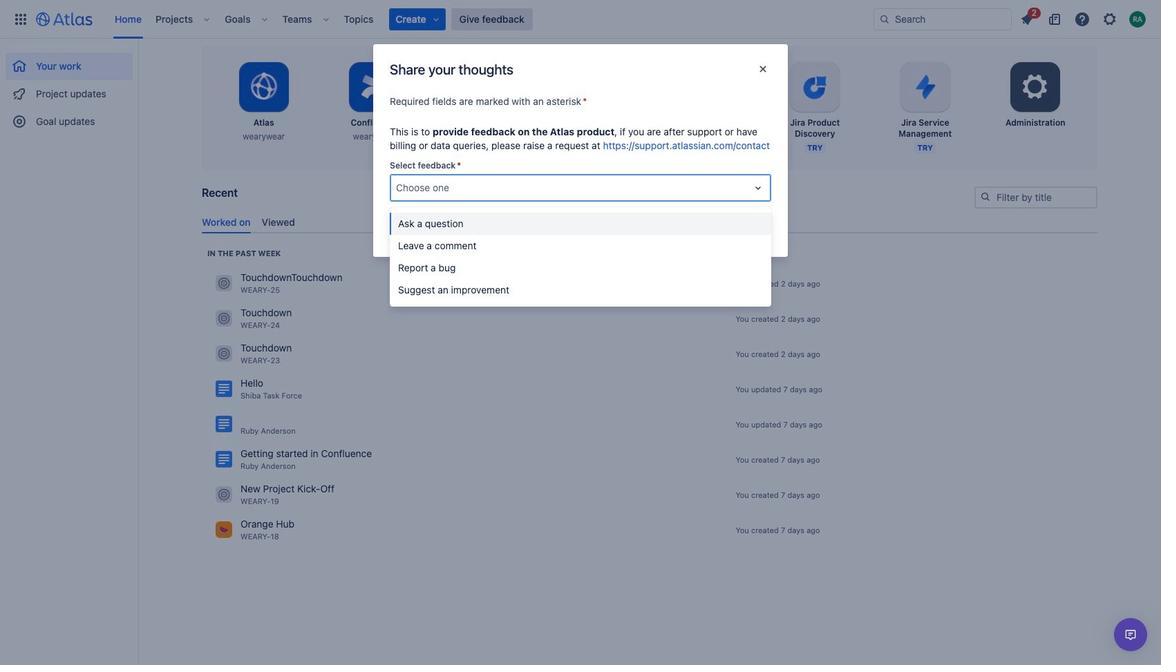 Task type: vqa. For each thing, say whether or not it's contained in the screenshot.
Dismiss image
no



Task type: locate. For each thing, give the bounding box(es) containing it.
banner
[[0, 0, 1162, 39]]

group
[[6, 39, 133, 140]]

1 townsquare image from the top
[[216, 275, 232, 292]]

1 vertical spatial townsquare image
[[216, 487, 232, 504]]

confluence image
[[216, 381, 232, 398], [216, 416, 232, 433], [216, 452, 232, 468]]

0 vertical spatial townsquare image
[[216, 311, 232, 327]]

2 vertical spatial townsquare image
[[216, 522, 232, 539]]

1 vertical spatial townsquare image
[[216, 346, 232, 363]]

0 vertical spatial townsquare image
[[216, 275, 232, 292]]

1 vertical spatial confluence image
[[216, 416, 232, 433]]

0 vertical spatial confluence image
[[216, 381, 232, 398]]

2 vertical spatial confluence image
[[216, 452, 232, 468]]

townsquare image
[[216, 275, 232, 292], [216, 346, 232, 363], [216, 522, 232, 539]]

Filter by title field
[[976, 188, 1097, 207]]

tab list
[[196, 211, 1104, 234]]

townsquare image
[[216, 311, 232, 327], [216, 487, 232, 504]]

heading
[[207, 248, 281, 259]]

2 confluence image from the top
[[216, 416, 232, 433]]

None search field
[[874, 8, 1012, 30]]

None text field
[[396, 181, 399, 195]]



Task type: describe. For each thing, give the bounding box(es) containing it.
2 townsquare image from the top
[[216, 487, 232, 504]]

settings image
[[1019, 71, 1053, 104]]

1 confluence image from the top
[[216, 381, 232, 398]]

close modal image
[[755, 61, 772, 77]]

search image
[[879, 13, 891, 25]]

1 townsquare image from the top
[[216, 311, 232, 327]]

3 confluence image from the top
[[216, 452, 232, 468]]

3 townsquare image from the top
[[216, 522, 232, 539]]

open intercom messenger image
[[1123, 627, 1139, 644]]

Search field
[[874, 8, 1012, 30]]

open image
[[750, 180, 767, 196]]

top element
[[8, 0, 874, 38]]

2 townsquare image from the top
[[216, 346, 232, 363]]

search image
[[980, 192, 992, 203]]

help image
[[1074, 11, 1091, 27]]



